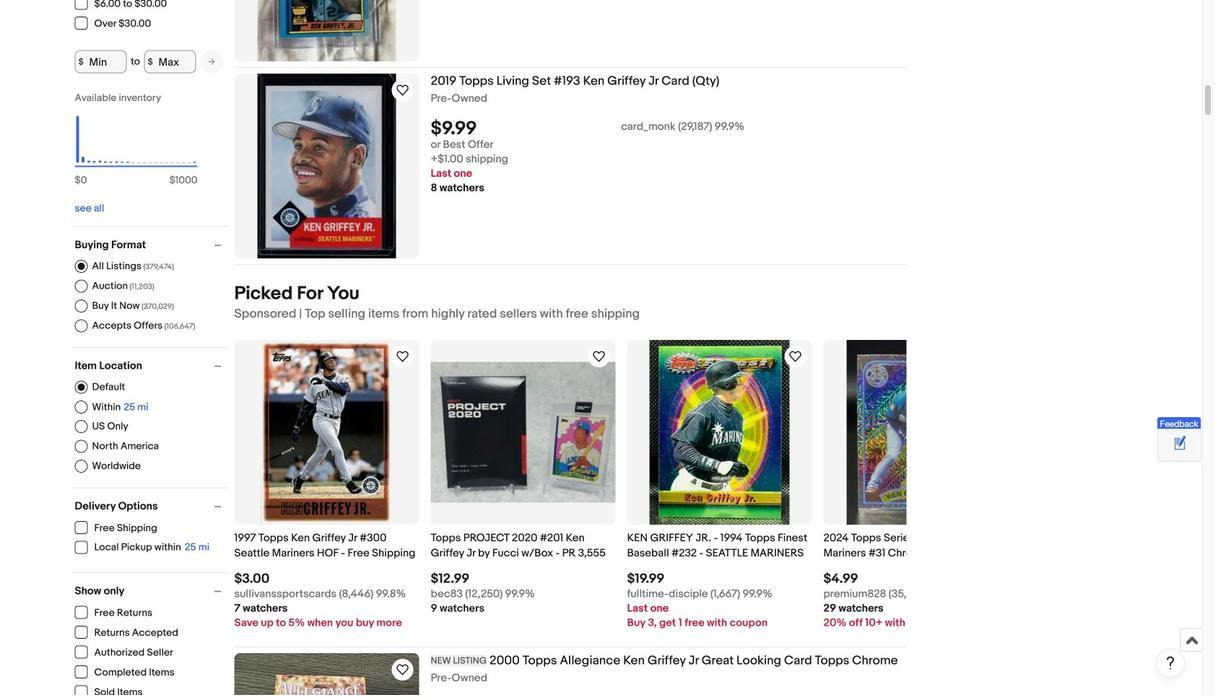 Task type: describe. For each thing, give the bounding box(es) containing it.
watch 1997 topps ken griffey jr #300 seattle mariners hof - free shipping image
[[394, 348, 411, 366]]

1997 topps ken griffey jr #300 seattle mariners hof - free shipping image
[[261, 340, 393, 525]]

watch topps project 2020 #201 ken griffey jr by fucci w/box - pr 3,555 image
[[591, 348, 608, 366]]

help, opens dialogs image
[[1164, 656, 1178, 671]]

heading for 1997 topps ken griffey jr #300 seattle mariners hof - free shipping image
[[234, 532, 416, 560]]

heading for 2000 topps allegiance ken griffey jr great looking card topps chrome image
[[431, 654, 898, 669]]

heading for ken griffey jr. - 1994 topps finest baseball #232 - seattle mariners image
[[627, 532, 808, 560]]

2000 topps allegiance ken griffey jr great looking card topps chrome image
[[234, 654, 419, 696]]

Maximum Value in $ text field
[[144, 50, 196, 73]]

2024 topps series 1 ken griffey jr mariners #31 chrome 1989 silver mojo ~qty~ image
[[847, 340, 986, 525]]

 (11,203) Items text field
[[128, 282, 154, 292]]



Task type: vqa. For each thing, say whether or not it's contained in the screenshot.
'Christian Dior'
no



Task type: locate. For each thing, give the bounding box(es) containing it.
heading
[[431, 74, 720, 89], [234, 532, 416, 560], [431, 532, 606, 560], [627, 532, 808, 560], [824, 532, 1005, 575], [431, 654, 898, 669]]

 (370,029) Items text field
[[140, 302, 174, 312]]

2019 topps living set #193 ken griffey jr card (qty) image
[[258, 74, 396, 259]]

 (379,474) Items text field
[[142, 262, 174, 272]]

ken griffey jr. - 1994 topps finest baseball #232 - seattle mariners image
[[650, 340, 790, 525]]

heading for the 2019 topps living set #193 ken griffey jr card (qty) image
[[431, 74, 720, 89]]

None text field
[[431, 246, 477, 257]]

None text field
[[431, 48, 477, 60]]

 (106,647) Items text field
[[163, 322, 195, 331]]

watch ken griffey jr. - 1994 topps finest baseball #232 - seattle mariners image
[[787, 348, 804, 366]]

watch 2019 topps living set #193 ken griffey jr card (qty) image
[[394, 82, 411, 99]]

graph of available inventory between $0 and $1000+ image
[[75, 92, 198, 194]]

heading for topps project 2020 #201 ken griffey jr by fucci w/box - pr 3,555 image
[[431, 532, 606, 560]]

watch 2000 topps allegiance ken griffey jr great looking card topps chrome image
[[394, 662, 411, 679]]

ken griffey jr topps baseball card image
[[258, 0, 396, 61]]

topps project 2020 #201 ken griffey jr by fucci w/box - pr 3,555 image
[[431, 362, 616, 503]]

Minimum Value in $ text field
[[75, 50, 127, 73]]



